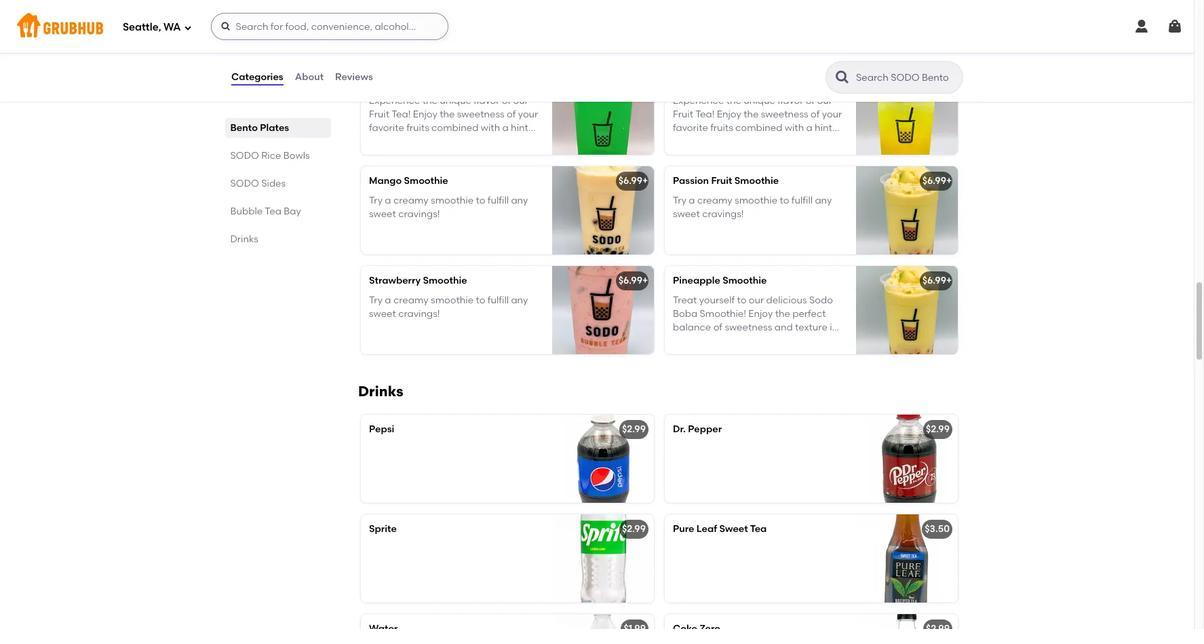 Task type: describe. For each thing, give the bounding box(es) containing it.
fruit down kiwi
[[369, 109, 390, 120]]

and
[[775, 322, 793, 333]]

sweet
[[720, 524, 748, 535]]

strawberry smoothie image
[[553, 266, 654, 355]]

sodo for sodo rice bowls
[[231, 150, 259, 162]]

texture
[[795, 322, 828, 333]]

bento plates
[[231, 122, 290, 134]]

balance
[[673, 322, 712, 333]]

search icon image
[[835, 69, 851, 86]]

tea inside tab
[[265, 206, 282, 217]]

kiwi
[[369, 76, 389, 87]]

seattle,
[[123, 21, 161, 33]]

fruits for "kiwi fruit tea" image at top
[[407, 122, 429, 134]]

your inside button
[[518, 9, 538, 20]]

- for "kiwi fruit tea" image at top
[[447, 136, 451, 148]]

smoothie right the passion
[[735, 175, 779, 187]]

Search for food, convenience, alcohol... search field
[[211, 13, 448, 40]]

treat inside button
[[369, 50, 392, 62]]

fulfill for passion fruit smoothie
[[792, 195, 813, 206]]

rice
[[262, 150, 282, 162]]

our inside button
[[514, 0, 529, 7]]

unique for "kiwi fruit tea" image at top
[[440, 95, 472, 106]]

favorite for "kiwi fruit tea" image at top
[[369, 122, 404, 134]]

want for lemon fruit tea image
[[744, 150, 767, 161]]

pineapple
[[673, 275, 721, 287]]

smoothie for passion fruit smoothie
[[735, 195, 778, 206]]

about
[[295, 71, 324, 83]]

$6.99 for strawberry smoothie
[[619, 275, 643, 287]]

of inside "treat yourself to our delicious sodo boba smoothie! enjoy the perfect balance of sweetness and texture in every sip!"
[[714, 322, 723, 333]]

pepper
[[688, 424, 722, 435]]

it's for "kiwi fruit tea" image at top
[[453, 136, 466, 148]]

dr. pepper image
[[857, 415, 958, 503]]

Search SODO Bento search field
[[855, 71, 959, 84]]

$6.99 for pineapple smoothie
[[923, 275, 947, 287]]

won't for "kiwi fruit tea" image at top
[[413, 150, 438, 161]]

seattle, wa
[[123, 21, 181, 33]]

categories
[[231, 71, 284, 83]]

+ for passion fruit smoothie
[[947, 175, 953, 187]]

$6.99 for mango smoothie
[[619, 175, 643, 187]]

experience the unique flavor of our fruit tea! enjoy the sweetness of your favorite fruits combined with a hint of refreshing tea - it's a delicious treat you won't want to miss! button
[[361, 0, 654, 62]]

treat for "kiwi fruit tea" image at top
[[369, 150, 392, 161]]

in
[[830, 322, 838, 333]]

to inside button
[[466, 50, 475, 62]]

want for "kiwi fruit tea" image at top
[[440, 150, 463, 161]]

you for lemon fruit tea image
[[698, 150, 715, 161]]

try for passion fruit smoothie
[[673, 195, 687, 206]]

with for lemon fruit tea image
[[785, 122, 804, 134]]

sweetness inside "treat yourself to our delicious sodo boba smoothie! enjoy the perfect balance of sweetness and texture in every sip!"
[[725, 322, 773, 333]]

delicious inside "treat yourself to our delicious sodo boba smoothie! enjoy the perfect balance of sweetness and texture in every sip!"
[[767, 294, 807, 306]]

any for strawberry smoothie
[[511, 294, 528, 306]]

mango smoothie image
[[553, 167, 654, 255]]

treat
[[673, 294, 697, 306]]

passion
[[673, 175, 709, 187]]

passion fruit smoothie image
[[857, 167, 958, 255]]

sodo sides
[[231, 178, 286, 189]]

fruit up the passion
[[673, 109, 694, 120]]

drinks inside drinks tab
[[231, 233, 259, 245]]

fruits inside button
[[407, 23, 429, 34]]

$6.25
[[926, 76, 950, 87]]

try for mango smoothie
[[369, 195, 383, 206]]

with inside button
[[481, 23, 500, 34]]

- for lemon fruit tea image
[[751, 136, 755, 148]]

sides
[[262, 178, 286, 189]]

refreshing for "kiwi fruit tea" image at top
[[381, 136, 427, 148]]

+ for mango smoothie
[[643, 175, 648, 187]]

sprite
[[369, 524, 397, 535]]

fulfill for strawberry smoothie
[[488, 294, 509, 306]]

main navigation navigation
[[0, 0, 1195, 53]]

experience the unique flavor of our fruit tea! enjoy the sweetness of your favorite fruits combined with a hint of refreshing tea - it's a delicious treat you won't want to miss! for "kiwi fruit tea" image at top
[[369, 95, 538, 161]]

sodo rice bowls
[[231, 150, 310, 162]]

coke zero image
[[857, 614, 958, 629]]

delicious inside button
[[476, 36, 517, 48]]

your for "kiwi fruit tea" image at top
[[518, 109, 538, 120]]

experience inside button
[[369, 0, 420, 7]]

hint for lemon fruit tea image
[[815, 122, 833, 134]]

flavor for lemon fruit tea image
[[778, 95, 804, 106]]

miss! for "kiwi fruit tea" image at top
[[477, 150, 500, 161]]

combined for lemon fruit tea image
[[736, 122, 783, 134]]

combined inside button
[[432, 23, 479, 34]]

2 horizontal spatial tea
[[750, 524, 767, 535]]

any for mango smoothie
[[511, 195, 528, 206]]

sweet for strawberry smoothie
[[369, 308, 396, 320]]

about button
[[294, 53, 325, 102]]

every
[[673, 336, 698, 347]]

try for strawberry smoothie
[[369, 294, 383, 306]]

$6.99 + for strawberry smoothie
[[619, 275, 648, 287]]

passion fruit smoothie
[[673, 175, 779, 187]]

tea! for lemon fruit tea image
[[696, 109, 715, 120]]

cravings! for strawberry
[[399, 308, 440, 320]]

fruits for lemon fruit tea image
[[711, 122, 734, 134]]

tea for lemon fruit tea image
[[733, 136, 748, 148]]

lemon fruit tea image
[[857, 67, 958, 155]]

smoothie for strawberry smoothie
[[423, 275, 467, 287]]

try a creamy smoothie to fulfill any sweet cravings! for mango smoothie
[[369, 195, 528, 220]]

smoothie for mango smoothie
[[404, 175, 448, 187]]

bubble tea bay tab
[[231, 204, 326, 219]]

favorite inside button
[[369, 23, 404, 34]]

2 svg image from the left
[[1167, 18, 1184, 35]]

wa
[[164, 21, 181, 33]]

our inside "treat yourself to our delicious sodo boba smoothie! enjoy the perfect balance of sweetness and texture in every sip!"
[[749, 294, 764, 306]]

won't inside button
[[413, 50, 438, 62]]



Task type: vqa. For each thing, say whether or not it's contained in the screenshot.
20's add a meal button
no



Task type: locate. For each thing, give the bounding box(es) containing it.
1 horizontal spatial svg image
[[1167, 18, 1184, 35]]

sodo inside tab
[[231, 178, 259, 189]]

treat up mango
[[369, 150, 392, 161]]

1 horizontal spatial svg image
[[220, 21, 231, 32]]

fruit inside button
[[369, 9, 390, 20]]

combined
[[432, 23, 479, 34], [432, 122, 479, 134], [736, 122, 783, 134]]

smoothie up the yourself in the top right of the page
[[723, 275, 767, 287]]

fulfill
[[488, 195, 509, 206], [792, 195, 813, 206], [488, 294, 509, 306]]

categories button
[[231, 53, 284, 102]]

hint for "kiwi fruit tea" image at top
[[511, 122, 529, 134]]

smoothie for pineapple smoothie
[[723, 275, 767, 287]]

you up the passion
[[698, 150, 715, 161]]

fruits up kiwi fruit tea
[[407, 23, 429, 34]]

$2.99 for dr. pepper
[[622, 424, 646, 435]]

fulfill for mango smoothie
[[488, 195, 509, 206]]

enjoy
[[413, 9, 438, 20], [413, 109, 438, 120], [717, 109, 742, 120], [749, 308, 773, 320]]

tea
[[414, 76, 431, 87], [265, 206, 282, 217], [750, 524, 767, 535]]

fruit up kiwi
[[369, 9, 390, 20]]

refreshing up the passion
[[685, 136, 731, 148]]

bento
[[231, 122, 258, 134]]

you inside button
[[394, 50, 411, 62]]

creamy for mango
[[394, 195, 429, 206]]

+ for pineapple smoothie
[[947, 275, 953, 287]]

treat up kiwi
[[369, 50, 392, 62]]

$6.99 +
[[619, 175, 648, 187], [923, 175, 953, 187], [619, 275, 648, 287], [923, 275, 953, 287]]

enjoy inside "treat yourself to our delicious sodo boba smoothie! enjoy the perfect balance of sweetness and texture in every sip!"
[[749, 308, 773, 320]]

sodo
[[810, 294, 833, 306]]

flavor
[[474, 0, 500, 7], [474, 95, 500, 106], [778, 95, 804, 106]]

smoothie for mango smoothie
[[431, 195, 474, 206]]

drinks up pepsi at bottom
[[358, 383, 404, 400]]

$6.99
[[619, 175, 643, 187], [923, 175, 947, 187], [619, 275, 643, 287], [923, 275, 947, 287]]

smoothie for strawberry smoothie
[[431, 294, 474, 306]]

pure leaf sweet tea
[[673, 524, 767, 535]]

treat
[[369, 50, 392, 62], [369, 150, 392, 161], [673, 150, 696, 161]]

try a creamy smoothie to fulfill any sweet cravings! for strawberry smoothie
[[369, 294, 528, 320]]

creamy down the strawberry smoothie
[[394, 294, 429, 306]]

try a creamy smoothie to fulfill any sweet cravings! down the strawberry smoothie
[[369, 294, 528, 320]]

1 svg image from the left
[[1134, 18, 1151, 35]]

experience the unique flavor of our fruit tea! enjoy the sweetness of your favorite fruits combined with a hint of refreshing tea - it's a delicious treat you won't want to miss!
[[369, 0, 538, 62], [369, 95, 538, 161], [673, 95, 843, 161]]

0 horizontal spatial drinks
[[231, 233, 259, 245]]

dr. pepper
[[673, 424, 722, 435]]

refreshing
[[381, 36, 427, 48], [381, 136, 427, 148], [685, 136, 731, 148]]

mango smoothie
[[369, 175, 448, 187]]

honeydew smoothie image
[[857, 0, 958, 55]]

cravings! down mango smoothie
[[399, 208, 440, 220]]

pineapple smoothie image
[[857, 266, 958, 355]]

sodo inside tab
[[231, 150, 259, 162]]

sodo for sodo sides
[[231, 178, 259, 189]]

$6.99 + for mango smoothie
[[619, 175, 648, 187]]

boba
[[673, 308, 698, 320]]

try a creamy smoothie to fulfill any sweet cravings! for passion fruit smoothie
[[673, 195, 832, 220]]

0 vertical spatial tea
[[414, 76, 431, 87]]

to
[[466, 50, 475, 62], [466, 150, 475, 161], [770, 150, 779, 161], [476, 195, 486, 206], [780, 195, 790, 206], [476, 294, 486, 306], [738, 294, 747, 306]]

miss!
[[477, 50, 500, 62], [477, 150, 500, 161], [781, 150, 804, 161]]

any for passion fruit smoothie
[[815, 195, 832, 206]]

sip!
[[700, 336, 716, 347]]

favorite down kiwi
[[369, 122, 404, 134]]

sweet down the passion
[[673, 208, 700, 220]]

any
[[511, 195, 528, 206], [815, 195, 832, 206], [511, 294, 528, 306]]

fruit right the passion
[[712, 175, 733, 187]]

0 vertical spatial sodo
[[231, 150, 259, 162]]

try down mango
[[369, 195, 383, 206]]

refreshing for lemon fruit tea image
[[685, 136, 731, 148]]

tea!
[[392, 9, 411, 20], [392, 109, 411, 120], [696, 109, 715, 120]]

creamy for passion
[[698, 195, 733, 206]]

tea right kiwi
[[414, 76, 431, 87]]

- inside button
[[447, 36, 451, 48]]

enjoy inside button
[[413, 9, 438, 20]]

-
[[447, 36, 451, 48], [447, 136, 451, 148], [751, 136, 755, 148]]

bubble tea bay
[[231, 206, 302, 217]]

unique
[[440, 0, 472, 7], [440, 95, 472, 106], [744, 95, 776, 106]]

refreshing up kiwi fruit tea
[[381, 36, 427, 48]]

svg image
[[220, 21, 231, 32], [184, 23, 192, 32]]

you up kiwi fruit tea
[[394, 50, 411, 62]]

sodo
[[231, 150, 259, 162], [231, 178, 259, 189]]

creamy
[[394, 195, 429, 206], [698, 195, 733, 206], [394, 294, 429, 306]]

enjoy for lemon fruit tea image
[[717, 109, 742, 120]]

your for lemon fruit tea image
[[823, 109, 843, 120]]

reviews
[[335, 71, 373, 83]]

fruits down kiwi fruit tea
[[407, 122, 429, 134]]

plates
[[260, 122, 290, 134]]

smoothie
[[431, 195, 474, 206], [735, 195, 778, 206], [431, 294, 474, 306]]

sweet down strawberry
[[369, 308, 396, 320]]

drinks down bubble
[[231, 233, 259, 245]]

sodo rice bowls tab
[[231, 149, 326, 163]]

sweet
[[369, 208, 396, 220], [673, 208, 700, 220], [369, 308, 396, 320]]

enjoy for pineapple smoothie image
[[749, 308, 773, 320]]

to inside "treat yourself to our delicious sodo boba smoothie! enjoy the perfect balance of sweetness and texture in every sip!"
[[738, 294, 747, 306]]

fruits
[[407, 23, 429, 34], [407, 122, 429, 134], [711, 122, 734, 134]]

smoothie right strawberry
[[423, 275, 467, 287]]

sweet down mango
[[369, 208, 396, 220]]

treat for lemon fruit tea image
[[673, 150, 696, 161]]

treat yourself to our delicious sodo boba smoothie! enjoy the perfect balance of sweetness and texture in every sip!
[[673, 294, 838, 347]]

our
[[514, 0, 529, 7], [514, 95, 529, 106], [818, 95, 833, 106], [749, 294, 764, 306]]

you for "kiwi fruit tea" image at top
[[394, 150, 411, 161]]

try
[[369, 195, 383, 206], [673, 195, 687, 206], [369, 294, 383, 306]]

with
[[481, 23, 500, 34], [481, 122, 500, 134], [785, 122, 804, 134]]

you
[[394, 50, 411, 62], [394, 150, 411, 161], [698, 150, 715, 161]]

tea! inside button
[[392, 9, 411, 20]]

tea up mango smoothie
[[429, 136, 444, 148]]

try a creamy smoothie to fulfill any sweet cravings! down mango smoothie
[[369, 195, 528, 220]]

smoothie
[[404, 175, 448, 187], [735, 175, 779, 187], [423, 275, 467, 287], [723, 275, 767, 287]]

smoothie!
[[700, 308, 747, 320]]

it's inside button
[[453, 36, 466, 48]]

treat up the passion
[[673, 150, 696, 161]]

2 vertical spatial tea
[[750, 524, 767, 535]]

creamy for strawberry
[[394, 294, 429, 306]]

it's
[[453, 36, 466, 48], [453, 136, 466, 148], [757, 136, 770, 148]]

sweet for mango smoothie
[[369, 208, 396, 220]]

bowls
[[284, 150, 310, 162]]

smoothie right mango
[[404, 175, 448, 187]]

smoothie down passion fruit smoothie
[[735, 195, 778, 206]]

favorite
[[369, 23, 404, 34], [369, 122, 404, 134], [673, 122, 709, 134]]

hint inside button
[[511, 23, 529, 34]]

tea for "kiwi fruit tea" image at top
[[429, 136, 444, 148]]

svg image
[[1134, 18, 1151, 35], [1167, 18, 1184, 35]]

the
[[423, 0, 438, 7], [440, 9, 455, 20], [423, 95, 438, 106], [727, 95, 742, 106], [440, 109, 455, 120], [744, 109, 759, 120], [776, 308, 791, 320]]

sweetness inside button
[[457, 9, 505, 20]]

2 sodo from the top
[[231, 178, 259, 189]]

1 vertical spatial drinks
[[358, 383, 404, 400]]

try a creamy smoothie to fulfill any sweet cravings! down passion fruit smoothie
[[673, 195, 832, 220]]

hint
[[511, 23, 529, 34], [511, 122, 529, 134], [815, 122, 833, 134]]

with for "kiwi fruit tea" image at top
[[481, 122, 500, 134]]

the inside "treat yourself to our delicious sodo boba smoothie! enjoy the perfect balance of sweetness and texture in every sip!"
[[776, 308, 791, 320]]

a
[[503, 23, 509, 34], [468, 36, 474, 48], [503, 122, 509, 134], [807, 122, 813, 134], [468, 136, 474, 148], [772, 136, 778, 148], [385, 195, 391, 206], [689, 195, 695, 206], [385, 294, 391, 306]]

combined for "kiwi fruit tea" image at top
[[432, 122, 479, 134]]

tea up passion fruit smoothie
[[733, 136, 748, 148]]

pepsi image
[[553, 415, 654, 503]]

refreshing up mango smoothie
[[381, 136, 427, 148]]

pure
[[673, 524, 695, 535]]

unique inside experience the unique flavor of our fruit tea! enjoy the sweetness of your favorite fruits combined with a hint of refreshing tea - it's a delicious treat you won't want to miss! button
[[440, 0, 472, 7]]

delicious
[[476, 36, 517, 48], [476, 136, 517, 148], [780, 136, 821, 148], [767, 294, 807, 306]]

+ for strawberry smoothie
[[643, 275, 648, 287]]

won't
[[413, 50, 438, 62], [413, 150, 438, 161], [717, 150, 742, 161]]

your
[[518, 9, 538, 20], [518, 109, 538, 120], [823, 109, 843, 120]]

water image
[[553, 614, 654, 629]]

won't for lemon fruit tea image
[[717, 150, 742, 161]]

cravings! down the strawberry smoothie
[[399, 308, 440, 320]]

cravings!
[[399, 208, 440, 220], [703, 208, 744, 220], [399, 308, 440, 320]]

tea up kiwi fruit tea
[[429, 36, 444, 48]]

kiwi fruit tea image
[[553, 67, 654, 155]]

creamy down mango smoothie
[[394, 195, 429, 206]]

tea right sweet
[[750, 524, 767, 535]]

flavor inside button
[[474, 0, 500, 7]]

blueberry fruit tea image
[[553, 0, 654, 55]]

sodo sides tab
[[231, 176, 326, 191]]

yourself
[[700, 294, 735, 306]]

pure leaf sweet tea image
[[857, 515, 958, 603]]

fruit
[[369, 9, 390, 20], [391, 76, 412, 87], [369, 109, 390, 120], [673, 109, 694, 120], [712, 175, 733, 187]]

pineapple smoothie
[[673, 275, 767, 287]]

sweet for passion fruit smoothie
[[673, 208, 700, 220]]

sprite image
[[553, 515, 654, 603]]

bubble
[[231, 206, 263, 217]]

$6.99 for passion fruit smoothie
[[923, 175, 947, 187]]

1 horizontal spatial drinks
[[358, 383, 404, 400]]

$2.99
[[622, 424, 646, 435], [926, 424, 950, 435], [622, 524, 646, 535]]

experience
[[369, 0, 420, 7], [369, 95, 420, 106], [673, 95, 724, 106]]

try down the passion
[[673, 195, 687, 206]]

of
[[502, 0, 511, 7], [507, 9, 516, 20], [369, 36, 378, 48], [502, 95, 511, 106], [806, 95, 815, 106], [507, 109, 516, 120], [811, 109, 820, 120], [369, 136, 378, 148], [673, 136, 682, 148], [714, 322, 723, 333]]

unique for lemon fruit tea image
[[744, 95, 776, 106]]

miss! inside button
[[477, 50, 500, 62]]

won't up mango smoothie
[[413, 150, 438, 161]]

sodo up bubble
[[231, 178, 259, 189]]

cravings! for mango
[[399, 208, 440, 220]]

cravings! for passion
[[703, 208, 744, 220]]

experience the unique flavor of our fruit tea! enjoy the sweetness of your favorite fruits combined with a hint of refreshing tea - it's a delicious treat you won't want to miss! for lemon fruit tea image
[[673, 95, 843, 161]]

tea inside experience the unique flavor of our fruit tea! enjoy the sweetness of your favorite fruits combined with a hint of refreshing tea - it's a delicious treat you won't want to miss! button
[[429, 36, 444, 48]]

won't up passion fruit smoothie
[[717, 150, 742, 161]]

1 sodo from the top
[[231, 150, 259, 162]]

$6.99 + for passion fruit smoothie
[[923, 175, 953, 187]]

1 vertical spatial sodo
[[231, 178, 259, 189]]

favorite for lemon fruit tea image
[[673, 122, 709, 134]]

$6.99 + for pineapple smoothie
[[923, 275, 953, 287]]

it's for lemon fruit tea image
[[757, 136, 770, 148]]

0 vertical spatial drinks
[[231, 233, 259, 245]]

want inside button
[[440, 50, 463, 62]]

0 horizontal spatial svg image
[[184, 23, 192, 32]]

smoothie down mango smoothie
[[431, 195, 474, 206]]

enjoy for "kiwi fruit tea" image at top
[[413, 109, 438, 120]]

1 vertical spatial tea
[[265, 206, 282, 217]]

perfect
[[793, 308, 826, 320]]

favorite up the passion
[[673, 122, 709, 134]]

experience for lemon fruit tea image
[[673, 95, 724, 106]]

experience for "kiwi fruit tea" image at top
[[369, 95, 420, 106]]

fruits up passion fruit smoothie
[[711, 122, 734, 134]]

$3.50
[[925, 524, 950, 535]]

strawberry
[[369, 275, 421, 287]]

mango
[[369, 175, 402, 187]]

fruit right kiwi
[[391, 76, 412, 87]]

won't up kiwi fruit tea
[[413, 50, 438, 62]]

+
[[643, 175, 648, 187], [947, 175, 953, 187], [643, 275, 648, 287], [947, 275, 953, 287]]

kiwi fruit tea
[[369, 76, 431, 87]]

bay
[[284, 206, 302, 217]]

pepsi
[[369, 424, 395, 435]]

0 horizontal spatial tea
[[265, 206, 282, 217]]

dr.
[[673, 424, 686, 435]]

bento plates tab
[[231, 121, 326, 135]]

try down strawberry
[[369, 294, 383, 306]]

drinks tab
[[231, 232, 326, 246]]

tea left bay at top left
[[265, 206, 282, 217]]

refreshing inside button
[[381, 36, 427, 48]]

drinks
[[231, 233, 259, 245], [358, 383, 404, 400]]

want
[[440, 50, 463, 62], [440, 150, 463, 161], [744, 150, 767, 161]]

tea! for "kiwi fruit tea" image at top
[[392, 109, 411, 120]]

you up mango smoothie
[[394, 150, 411, 161]]

tea
[[429, 36, 444, 48], [429, 136, 444, 148], [733, 136, 748, 148]]

strawberry smoothie
[[369, 275, 467, 287]]

miss! for lemon fruit tea image
[[781, 150, 804, 161]]

1 horizontal spatial tea
[[414, 76, 431, 87]]

flavor for "kiwi fruit tea" image at top
[[474, 95, 500, 106]]

sweetness
[[457, 9, 505, 20], [457, 109, 505, 120], [761, 109, 809, 120], [725, 322, 773, 333]]

smoothie down the strawberry smoothie
[[431, 294, 474, 306]]

try a creamy smoothie to fulfill any sweet cravings!
[[369, 195, 528, 220], [673, 195, 832, 220], [369, 294, 528, 320]]

reviews button
[[335, 53, 374, 102]]

sodo left rice
[[231, 150, 259, 162]]

0 horizontal spatial svg image
[[1134, 18, 1151, 35]]

creamy down passion fruit smoothie
[[698, 195, 733, 206]]

leaf
[[697, 524, 718, 535]]

cravings! down passion fruit smoothie
[[703, 208, 744, 220]]

$2.99 for pure leaf sweet tea
[[622, 524, 646, 535]]

favorite up kiwi
[[369, 23, 404, 34]]



